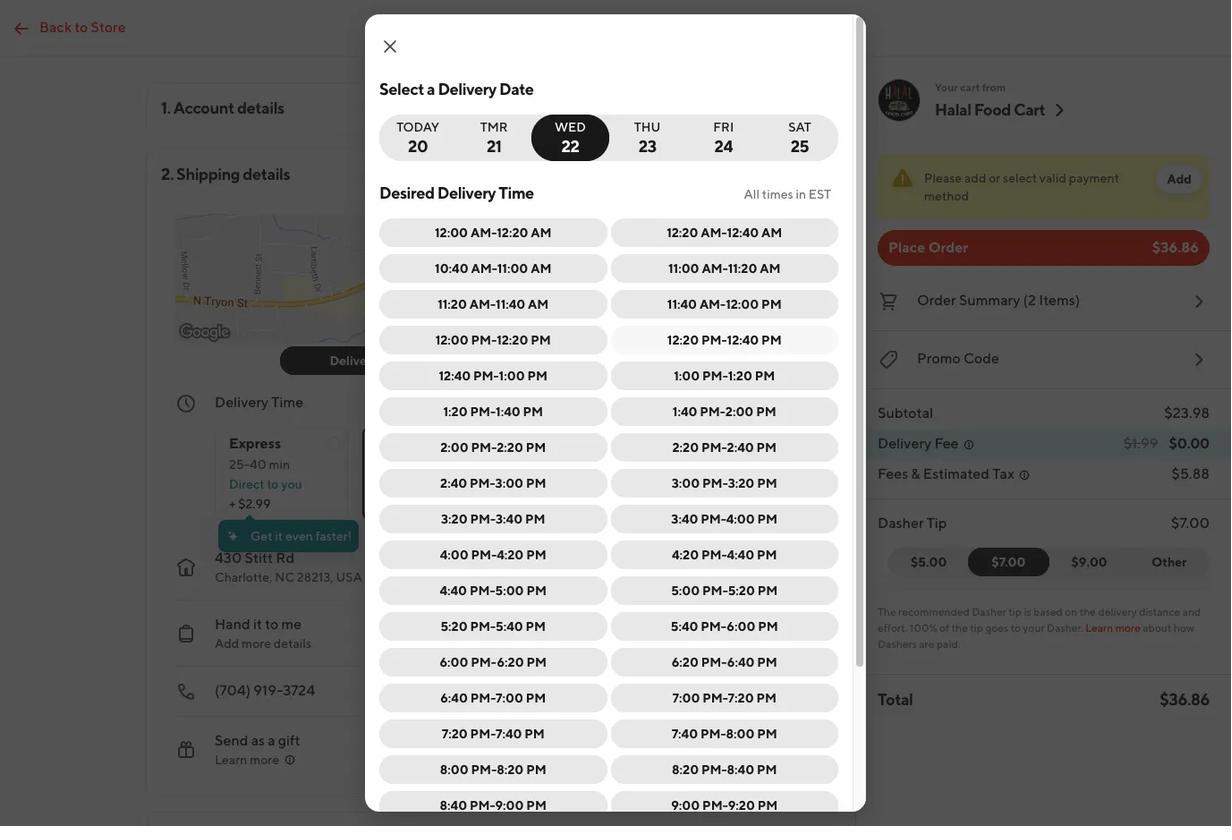 Task type: locate. For each thing, give the bounding box(es) containing it.
5:00 pm-5:20 pm
[[671, 584, 778, 598]]

pm inside 6:20 pm-6:40 pm radio
[[757, 655, 778, 669]]

1 horizontal spatial 11:00
[[668, 261, 699, 276]]

0 horizontal spatial 11:20
[[438, 297, 467, 311]]

pm- for 5:00
[[470, 584, 495, 598]]

pm- up 3:20 pm-3:40 pm
[[470, 476, 495, 490]]

to right back
[[75, 18, 88, 35]]

min down the 1:00 pm-1:20 pm
[[656, 394, 680, 411]]

add inside button
[[1167, 172, 1192, 186]]

pm- up 1:40 pm-2:00 pm
[[703, 369, 728, 383]]

0 horizontal spatial 8:00
[[440, 763, 469, 777]]

0 horizontal spatial it
[[253, 616, 262, 633]]

6:00 inside option
[[440, 655, 468, 669]]

pm- up 4:00 pm-4:20 pm radio
[[470, 512, 496, 526]]

status
[[878, 154, 1210, 219]]

2 9:00 from the left
[[671, 798, 700, 813]]

pm- inside "option"
[[470, 512, 496, 526]]

pm inside "6:00 pm-6:20 pm" option
[[527, 655, 547, 669]]

1 horizontal spatial 6:00
[[727, 619, 756, 634]]

to left your
[[1011, 621, 1021, 635]]

pm inside 5:40 pm-6:00 pm radio
[[758, 619, 778, 634]]

7:00 inside radio
[[673, 691, 700, 705]]

1 vertical spatial 11:20
[[438, 297, 467, 311]]

pm for 5:40 pm-6:00 pm
[[758, 619, 778, 634]]

12:40
[[727, 226, 759, 240], [727, 333, 759, 347], [439, 369, 471, 383]]

0 vertical spatial 1:20
[[728, 369, 753, 383]]

6:40 PM-7:00 PM radio
[[379, 684, 607, 712]]

1:20 PM-1:40 PM radio
[[379, 397, 607, 426]]

2 3:00 from the left
[[672, 476, 700, 490]]

7:20 up 8:00 pm-8:20 pm option
[[442, 727, 468, 741]]

5:20
[[728, 584, 755, 598], [441, 619, 468, 634]]

more down the 'delivery'
[[1116, 621, 1141, 635]]

2 4:20 from the left
[[672, 548, 699, 562]]

2 vertical spatial 12:40
[[439, 369, 471, 383]]

pm for 3:40 pm-4:00 pm
[[758, 512, 778, 526]]

pm- down 3:40 pm-4:00 pm
[[702, 548, 727, 562]]

0 vertical spatial time
[[499, 183, 534, 202]]

1. account
[[161, 98, 234, 117]]

fee
[[935, 435, 959, 452]]

am- up 12:00 pm-12:20 pm
[[470, 297, 496, 311]]

pm up 6:20 pm-6:40 pm radio
[[758, 619, 778, 634]]

pm- down 12:40 pm-1:00 pm option
[[470, 405, 496, 419]]

0 horizontal spatial 5:00
[[495, 584, 524, 598]]

8:20
[[497, 763, 524, 777], [672, 763, 699, 777]]

pm- inside "radio"
[[470, 405, 496, 419]]

9:00 down the 8:20 pm-8:40 pm radio
[[671, 798, 700, 813]]

30–45 min up later
[[610, 394, 680, 411]]

min down standard
[[417, 457, 438, 472]]

6:20 up 7:00 pm-7:20 pm
[[672, 655, 699, 669]]

am- inside 12:20 am-12:40 am option
[[701, 226, 727, 240]]

dasher left tip
[[878, 515, 924, 532]]

919-
[[254, 682, 283, 699]]

(2
[[1023, 292, 1036, 309]]

1 6:20 from the left
[[497, 655, 524, 669]]

pm- up 8:00 pm-8:20 pm option
[[470, 727, 496, 741]]

2:00 inside option
[[441, 440, 469, 455]]

1 vertical spatial 12:00
[[726, 297, 759, 311]]

6:00 down 5:20 pm-5:40 pm at the bottom
[[440, 655, 468, 669]]

430
[[215, 550, 242, 567]]

12:00 PM-12:20 PM radio
[[379, 326, 607, 354]]

or
[[989, 171, 1001, 185]]

food
[[974, 100, 1011, 119]]

pm for 1:20 pm-1:40 pm
[[523, 405, 543, 419]]

est
[[809, 187, 831, 201]]

dasher tip
[[878, 515, 947, 532]]

1:40 down 12:40 pm-1:00 pm
[[496, 405, 521, 419]]

8:40 up 9:20
[[727, 763, 755, 777]]

pm- for 2:00
[[700, 405, 726, 419]]

pm up choose
[[526, 440, 546, 455]]

11:00 down 12:20 am-12:40 am
[[668, 261, 699, 276]]

pm inside 8:00 pm-8:20 pm option
[[526, 763, 547, 777]]

pm- down the 1:00 pm-1:20 pm
[[700, 405, 726, 419]]

pm- for 3:20
[[703, 476, 728, 490]]

pm for 5:00 pm-5:20 pm
[[758, 584, 778, 598]]

6:20 pm-6:40 pm
[[672, 655, 778, 669]]

4:20 pm-4:40 pm
[[672, 548, 777, 562]]

+
[[229, 497, 236, 511]]

1 8:20 from the left
[[497, 763, 524, 777]]

pm inside 12:40 pm-1:00 pm option
[[528, 369, 548, 383]]

1 1:40 from the left
[[496, 405, 521, 419]]

2:20 pm-2:40 pm
[[673, 440, 777, 455]]

1 horizontal spatial 3:20
[[728, 476, 755, 490]]

25–40
[[229, 457, 266, 472]]

the right of
[[952, 621, 968, 635]]

25–40 min direct to you + $2.99
[[229, 457, 302, 511]]

delivery
[[438, 80, 497, 98], [437, 183, 496, 202], [330, 354, 378, 368], [215, 394, 269, 411], [878, 435, 932, 452]]

pm inside 7:20 pm-7:40 pm radio
[[525, 727, 545, 741]]

delivery
[[1098, 605, 1137, 618]]

pm inside 5:20 pm-5:40 pm radio
[[526, 619, 546, 634]]

1 vertical spatial 6:00
[[440, 655, 468, 669]]

learn more inside button
[[215, 753, 279, 767]]

day picker option group
[[379, 115, 839, 161]]

6:40 up 7:00 pm-7:20 pm radio
[[727, 655, 755, 669]]

pm- for 5:20
[[703, 584, 728, 598]]

1 11:00 from the left
[[497, 261, 528, 276]]

0 horizontal spatial 7:40
[[496, 727, 522, 741]]

based
[[1034, 605, 1063, 618]]

pm inside the 2:20 pm-2:40 pm radio
[[757, 440, 777, 455]]

option group
[[215, 413, 680, 520]]

subtotal
[[878, 405, 934, 422]]

4:20 inside option
[[672, 548, 699, 562]]

pm inside 5:00 pm-5:20 pm radio
[[758, 584, 778, 598]]

2 vertical spatial 12:00
[[436, 333, 469, 347]]

2:40 inside radio
[[727, 440, 754, 455]]

pm- down 4:00 pm-4:20 pm radio
[[470, 584, 495, 598]]

0 vertical spatial 8:00
[[726, 727, 755, 741]]

7:20 pm-7:40 pm
[[442, 727, 545, 741]]

0 horizontal spatial dasher
[[878, 515, 924, 532]]

1 horizontal spatial 6:40
[[727, 655, 755, 669]]

7:00
[[496, 691, 523, 705], [673, 691, 700, 705]]

2:20 up 2:40 pm-3:00 pm
[[497, 440, 523, 455]]

pm- up 2:40 pm-3:00 pm
[[471, 440, 497, 455]]

0 vertical spatial 5:20
[[728, 584, 755, 598]]

1 horizontal spatial 4:40
[[727, 548, 755, 562]]

1 vertical spatial a
[[571, 457, 577, 472]]

4:40 down 4:00 pm-4:20 pm radio
[[440, 584, 467, 598]]

11:00
[[497, 261, 528, 276], [668, 261, 699, 276]]

pm inside 3:20 pm-3:40 pm "option"
[[525, 512, 545, 526]]

pm inside 7:00 pm-7:20 pm radio
[[757, 691, 777, 705]]

pm- for 7:00
[[470, 691, 496, 705]]

1 horizontal spatial 11:20
[[728, 261, 758, 276]]

0 horizontal spatial 8:20
[[497, 763, 524, 777]]

7:20 inside 7:00 pm-7:20 pm radio
[[728, 691, 754, 705]]

1 vertical spatial 2:40
[[440, 476, 467, 490]]

pm down 4:00 pm-4:20 pm radio
[[527, 584, 547, 598]]

4:20 down 3:20 pm-3:40 pm "option"
[[497, 548, 524, 562]]

0 horizontal spatial the
[[952, 621, 968, 635]]

0 vertical spatial 4:00
[[727, 512, 755, 526]]

pm inside 3:40 pm-4:00 pm option
[[758, 512, 778, 526]]

pm up 3:00 pm-3:20 pm option
[[757, 440, 777, 455]]

1 vertical spatial 8:00
[[440, 763, 469, 777]]

date
[[499, 80, 534, 98]]

12:20 AM-12:40 AM radio
[[611, 218, 839, 247]]

0 horizontal spatial 1:20
[[443, 405, 468, 419]]

pm- for 6:00
[[701, 619, 727, 634]]

1 5:00 from the left
[[495, 584, 524, 598]]

0 horizontal spatial 1:00
[[499, 369, 525, 383]]

2:00 PM-2:20 PM radio
[[379, 433, 607, 462]]

0 vertical spatial 2:00
[[726, 405, 754, 419]]

all
[[744, 187, 760, 201]]

to left me
[[265, 616, 279, 633]]

1 horizontal spatial 2:20
[[673, 440, 699, 455]]

estimated
[[923, 465, 990, 482]]

0 horizontal spatial add
[[215, 636, 239, 651]]

1 vertical spatial $7.00
[[992, 555, 1026, 569]]

learn more down the 'delivery'
[[1086, 621, 1141, 635]]

2 2:20 from the left
[[673, 440, 699, 455]]

pm- for 3:40
[[470, 512, 496, 526]]

pm down 8:00 pm-8:20 pm option
[[527, 798, 547, 813]]

pm down 4:20 pm-4:40 pm
[[758, 584, 778, 598]]

1 4:20 from the left
[[497, 548, 524, 562]]

add button
[[1157, 165, 1203, 193]]

a left time
[[571, 457, 577, 472]]

faster!
[[316, 529, 352, 543]]

learn down the 'delivery'
[[1086, 621, 1114, 635]]

4:00 inside option
[[727, 512, 755, 526]]

7:40 up 8:00 pm-8:20 pm option
[[496, 727, 522, 741]]

5:40 PM-6:00 PM radio
[[611, 612, 839, 641]]

pm for 7:00 pm-7:20 pm
[[757, 691, 777, 705]]

1 vertical spatial 30–45 min
[[377, 457, 438, 472]]

pm- up 4:40 pm-5:00 pm
[[471, 548, 497, 562]]

pm- for 4:20
[[471, 548, 497, 562]]

order left "summary"
[[917, 292, 956, 309]]

paid.
[[937, 637, 961, 651]]

it right the hand
[[253, 616, 262, 633]]

0 horizontal spatial 7:00
[[496, 691, 523, 705]]

pm up 4:40 pm-5:00 pm radio
[[526, 548, 547, 562]]

time up 12:00 am-12:20 am option
[[499, 183, 534, 202]]

0 horizontal spatial time
[[271, 394, 304, 411]]

pm- up 3:00 pm-3:20 pm
[[702, 440, 727, 455]]

20
[[408, 137, 428, 156]]

0 vertical spatial details
[[237, 98, 284, 117]]

2:40 up 3:20 pm-3:40 pm
[[440, 476, 467, 490]]

25
[[791, 137, 809, 156]]

am- down 12:20 am-12:40 am
[[702, 261, 728, 276]]

pm- for 6:40
[[701, 655, 727, 669]]

1 horizontal spatial it
[[275, 529, 283, 543]]

2 vertical spatial a
[[268, 732, 275, 749]]

0 horizontal spatial 3:20
[[441, 512, 468, 526]]

$7.00
[[1172, 515, 1210, 532], [992, 555, 1026, 569]]

am- inside 11:40 am-12:00 pm radio
[[700, 297, 726, 311]]

a
[[427, 80, 435, 98], [571, 457, 577, 472], [268, 732, 275, 749]]

23
[[639, 137, 656, 156]]

schedule for later choose a time
[[524, 435, 642, 472]]

$36.86 down the 'how'
[[1160, 690, 1210, 709]]

2 horizontal spatial a
[[571, 457, 577, 472]]

pm- for 8:20
[[471, 763, 497, 777]]

desired
[[379, 183, 435, 202]]

0 vertical spatial more
[[1116, 621, 1141, 635]]

1 horizontal spatial 7:40
[[672, 727, 698, 741]]

pm- up 8:40 pm-9:00 pm at left bottom
[[471, 763, 497, 777]]

am- for 11:00
[[471, 261, 497, 276]]

pm for 1:40 pm-2:00 pm
[[756, 405, 777, 419]]

more
[[1116, 621, 1141, 635], [242, 636, 271, 651], [250, 753, 279, 767]]

2:20
[[497, 440, 523, 455], [673, 440, 699, 455]]

3:00 down 2:00 pm-2:20 pm option
[[495, 476, 524, 490]]

payment
[[1069, 171, 1120, 185]]

close image
[[379, 36, 401, 57]]

2:40 PM-3:00 PM radio
[[379, 469, 607, 498]]

pm inside 2:00 pm-2:20 pm option
[[526, 440, 546, 455]]

gift
[[278, 732, 300, 749]]

it
[[275, 529, 283, 543], [253, 616, 262, 633]]

5:00 down 4:00 pm-4:20 pm radio
[[495, 584, 524, 598]]

0 horizontal spatial 4:20
[[497, 548, 524, 562]]

$23.98
[[1165, 405, 1210, 422]]

11:20 inside radio
[[438, 297, 467, 311]]

0 vertical spatial $7.00
[[1172, 515, 1210, 532]]

7:20 inside 7:20 pm-7:40 pm radio
[[442, 727, 468, 741]]

pm inside 11:40 am-12:00 pm radio
[[762, 297, 782, 311]]

pm- up "6:20 pm-6:40 pm"
[[701, 619, 727, 634]]

1 horizontal spatial the
[[1080, 605, 1096, 618]]

1 3:00 from the left
[[495, 476, 524, 490]]

tip amount option group
[[889, 548, 1210, 576]]

pm for 8:20 pm-8:40 pm
[[757, 763, 777, 777]]

1 2:20 from the left
[[497, 440, 523, 455]]

7:00 PM-7:20 PM radio
[[611, 684, 839, 712]]

pm- up 3:40 pm-4:00 pm
[[703, 476, 728, 490]]

order
[[929, 239, 969, 256], [917, 292, 956, 309]]

0 vertical spatial dasher
[[878, 515, 924, 532]]

details
[[237, 98, 284, 117], [243, 165, 290, 183], [274, 636, 312, 651]]

&
[[911, 465, 921, 482]]

pm for 2:00 pm-2:20 pm
[[526, 440, 546, 455]]

am- inside the 11:20 am-11:40 am radio
[[470, 297, 496, 311]]

wed 22
[[555, 120, 586, 156]]

$5.00
[[911, 555, 947, 569]]

1:40 inside '1:40 pm-2:00 pm' option
[[673, 405, 698, 419]]

8:40 down 8:00 pm-8:20 pm option
[[440, 798, 467, 813]]

1 horizontal spatial 7:20
[[728, 691, 754, 705]]

2 1:00 from the left
[[674, 369, 700, 383]]

0 horizontal spatial 1:40
[[496, 405, 521, 419]]

4:40 PM-5:00 PM radio
[[379, 576, 607, 605]]

1 9:00 from the left
[[495, 798, 524, 813]]

0 horizontal spatial 11:00
[[497, 261, 528, 276]]

1 vertical spatial learn more
[[215, 753, 279, 767]]

0 vertical spatial 6:00
[[727, 619, 756, 634]]

pm down the 12:00 pm-12:20 pm option
[[528, 369, 548, 383]]

1 vertical spatial 4:40
[[440, 584, 467, 598]]

pm- for 5:40
[[470, 619, 496, 634]]

2:40 inside option
[[440, 476, 467, 490]]

pm right 9:20
[[758, 798, 778, 813]]

it inside tooltip
[[275, 529, 283, 543]]

$1.99
[[1124, 435, 1159, 452]]

3:40 PM-4:00 PM radio
[[611, 505, 839, 533]]

1 horizontal spatial 6:20
[[672, 655, 699, 669]]

8:20 down 7:40 pm-8:00 pm
[[672, 763, 699, 777]]

6:40 inside radio
[[727, 655, 755, 669]]

dasher up goes
[[972, 605, 1007, 618]]

7:00 down "6:00 pm-6:20 pm" option
[[496, 691, 523, 705]]

today
[[397, 120, 439, 134]]

8:00 up 8:20 pm-8:40 pm
[[726, 727, 755, 741]]

pm inside 1:00 pm-1:20 pm option
[[755, 369, 775, 383]]

0 horizontal spatial 4:40
[[440, 584, 467, 598]]

am- inside 10:40 am-11:00 am option
[[471, 261, 497, 276]]

pm inside '1:40 pm-2:00 pm' option
[[756, 405, 777, 419]]

and
[[1183, 605, 1201, 618]]

1 vertical spatial 2:00
[[441, 440, 469, 455]]

pm inside 3:00 pm-3:20 pm option
[[757, 476, 777, 490]]

1 horizontal spatial 2:00
[[726, 405, 754, 419]]

8:20 inside radio
[[672, 763, 699, 777]]

1 5:40 from the left
[[496, 619, 523, 634]]

1 horizontal spatial time
[[499, 183, 534, 202]]

about how dashers are paid.
[[878, 621, 1195, 651]]

it inside hand it to me add more details
[[253, 616, 262, 633]]

pm down 1:00 pm-1:20 pm option
[[756, 405, 777, 419]]

22
[[562, 137, 579, 156]]

pm- for 1:00
[[473, 369, 499, 383]]

1:40 PM-2:00 PM radio
[[611, 397, 839, 426]]

0 vertical spatial 2:40
[[727, 440, 754, 455]]

0 vertical spatial 30–45 min
[[610, 394, 680, 411]]

tip
[[927, 515, 947, 532]]

pm for 2:20 pm-2:40 pm
[[757, 440, 777, 455]]

3:20 PM-3:40 PM radio
[[379, 505, 607, 533]]

schedule for later option group
[[379, 218, 839, 826]]

your
[[1023, 621, 1045, 635]]

am
[[531, 226, 552, 240], [762, 226, 783, 240], [531, 261, 552, 276], [760, 261, 781, 276], [528, 297, 549, 311]]

fees
[[878, 465, 909, 482]]

2:20 inside option
[[497, 440, 523, 455]]

3:40 pm-4:00 pm
[[672, 512, 778, 526]]

1:20
[[728, 369, 753, 383], [443, 405, 468, 419]]

am- right 10:40
[[471, 261, 497, 276]]

pm- for 12:20
[[471, 333, 497, 347]]

2 11:40 from the left
[[667, 297, 697, 311]]

$2.99
[[238, 497, 271, 511]]

$5.00 button
[[889, 548, 980, 576]]

1 horizontal spatial 1:20
[[728, 369, 753, 383]]

1 horizontal spatial 5:20
[[728, 584, 755, 598]]

1 horizontal spatial 11:40
[[667, 297, 697, 311]]

$36.86
[[1152, 239, 1199, 256], [1160, 690, 1210, 709]]

0 horizontal spatial 4:00
[[440, 548, 469, 562]]

0 horizontal spatial 8:40
[[440, 798, 467, 813]]

details right 1. account
[[237, 98, 284, 117]]

about
[[1143, 621, 1172, 635]]

1 11:40 from the left
[[496, 297, 526, 311]]

0 horizontal spatial 6:40
[[441, 691, 468, 705]]

5:40 up 6:00 pm-6:20 pm on the left of the page
[[496, 619, 523, 634]]

pm up 8:20 pm-8:40 pm
[[757, 727, 778, 741]]

pm for 8:00 pm-8:20 pm
[[526, 763, 547, 777]]

0 horizontal spatial 6:00
[[440, 655, 468, 669]]

1 horizontal spatial add
[[1167, 172, 1192, 186]]

pm inside the 12:00 pm-12:20 pm option
[[531, 333, 551, 347]]

learn more button
[[215, 751, 297, 769]]

7:40 down 7:00 pm-7:20 pm
[[672, 727, 698, 741]]

0 horizontal spatial learn
[[215, 753, 247, 767]]

None radio
[[379, 115, 457, 161], [532, 115, 609, 161], [685, 115, 762, 161], [510, 427, 678, 520], [379, 115, 457, 161], [532, 115, 609, 161], [685, 115, 762, 161], [510, 427, 678, 520]]

time
[[499, 183, 534, 202], [271, 394, 304, 411]]

pm for 2:40 pm-3:00 pm
[[526, 476, 546, 490]]

pm for 12:20 pm-12:40 pm
[[762, 333, 782, 347]]

11:00 AM-11:20 AM radio
[[611, 254, 839, 283]]

1 horizontal spatial 2:40
[[727, 440, 754, 455]]

12:20 am-12:40 am
[[667, 226, 783, 240]]

1 vertical spatial it
[[253, 616, 262, 633]]

pm for 7:40 pm-8:00 pm
[[757, 727, 778, 741]]

pm- down 4:40 pm-5:00 pm
[[470, 619, 496, 634]]

pm inside 1:20 pm-1:40 pm "radio"
[[523, 405, 543, 419]]

30–45 min down standard
[[377, 457, 438, 472]]

6:40
[[727, 655, 755, 669], [441, 691, 468, 705]]

pm inside 4:00 pm-4:20 pm radio
[[526, 548, 547, 562]]

to inside 25–40 min direct to you + $2.99
[[267, 477, 279, 491]]

12:40 for am-
[[727, 226, 759, 240]]

7:20 down 6:20 pm-6:40 pm radio
[[728, 691, 754, 705]]

am- up '12:20 pm-12:40 pm'
[[700, 297, 726, 311]]

12:40 for pm-
[[727, 333, 759, 347]]

12:00 AM-12:20 AM radio
[[379, 218, 607, 247]]

pm down 2:20 pm-2:40 pm
[[757, 476, 777, 490]]

pm inside 9:00 pm-9:20 pm radio
[[758, 798, 778, 813]]

2 6:20 from the left
[[672, 655, 699, 669]]

0 horizontal spatial min
[[269, 457, 290, 472]]

1:40 down the 1:00 pm-1:20 pm
[[673, 405, 698, 419]]

9:00 pm-9:20 pm
[[671, 798, 778, 813]]

4:40 inside radio
[[440, 584, 467, 598]]

pm inside 12:20 pm-12:40 pm option
[[762, 333, 782, 347]]

0 horizontal spatial 3:40
[[496, 512, 523, 526]]

12:00 for 12:00 am-12:20 am
[[435, 226, 468, 240]]

pm for 3:20 pm-3:40 pm
[[525, 512, 545, 526]]

1 vertical spatial learn
[[215, 753, 247, 767]]

2:00 pm-2:20 pm
[[441, 440, 546, 455]]

desired delivery time
[[379, 183, 534, 202]]

$36.86 down add button
[[1152, 239, 1199, 256]]

2 5:00 from the left
[[671, 584, 700, 598]]

5:20 PM-5:40 PM radio
[[379, 612, 607, 641]]

5:00 down 4:20 pm-4:40 pm
[[671, 584, 700, 598]]

am inside radio
[[528, 297, 549, 311]]

2:00 down 1:00 pm-1:20 pm option
[[726, 405, 754, 419]]

1 horizontal spatial 7:00
[[673, 691, 700, 705]]

pm down the '11:00 am-11:20 am' option
[[762, 297, 782, 311]]

1 vertical spatial the
[[952, 621, 968, 635]]

add down the hand
[[215, 636, 239, 651]]

1 horizontal spatial 4:00
[[727, 512, 755, 526]]

2 1:40 from the left
[[673, 405, 698, 419]]

0 vertical spatial 11:20
[[728, 261, 758, 276]]

pm- for 4:40
[[702, 548, 727, 562]]

6:00 up 6:20 pm-6:40 pm radio
[[727, 619, 756, 634]]

1 7:00 from the left
[[496, 691, 523, 705]]

1 horizontal spatial 3:40
[[672, 512, 698, 526]]

$7.00 up other button
[[1172, 515, 1210, 532]]

pm inside 8:40 pm-9:00 pm option
[[527, 798, 547, 813]]

pm inside 2:40 pm-3:00 pm option
[[526, 476, 546, 490]]

1 horizontal spatial $7.00
[[1172, 515, 1210, 532]]

2 7:00 from the left
[[673, 691, 700, 705]]

pm down 7:20 pm-7:40 pm
[[526, 763, 547, 777]]

11:20 down 10:40
[[438, 297, 467, 311]]

0 vertical spatial it
[[275, 529, 283, 543]]

pm- down 7:40 pm-8:00 pm
[[702, 763, 727, 777]]

pm inside 4:40 pm-5:00 pm radio
[[527, 584, 547, 598]]

pm- for 8:00
[[701, 727, 726, 741]]

7:40 PM-8:00 PM radio
[[611, 720, 839, 748]]

1:20 inside 1:00 pm-1:20 pm option
[[728, 369, 753, 383]]

8:40 PM-9:00 PM radio
[[379, 791, 607, 820]]

pm for 6:40 pm-7:00 pm
[[526, 691, 546, 705]]

as
[[251, 732, 265, 749]]

30–45 min
[[610, 394, 680, 411], [377, 457, 438, 472]]

am for 12:00 am-12:20 am
[[531, 226, 552, 240]]

9:00 PM-9:20 PM radio
[[611, 791, 839, 820]]

send as a gift
[[215, 732, 300, 749]]

more inside learn more button
[[250, 753, 279, 767]]

pm up 4:00 pm-4:20 pm at left bottom
[[525, 512, 545, 526]]

pm for 9:00 pm-9:20 pm
[[758, 798, 778, 813]]

delivery or pickup selector option group
[[280, 346, 575, 375]]

pm- inside option
[[471, 440, 497, 455]]

10:40 am-11:00 am
[[435, 261, 552, 276]]

send
[[215, 732, 248, 749]]

1 horizontal spatial learn more
[[1086, 621, 1141, 635]]

pm- down 5:20 pm-5:40 pm at the bottom
[[471, 655, 497, 669]]

am- inside 12:00 am-12:20 am option
[[471, 226, 497, 240]]

pm- for 9:00
[[470, 798, 495, 813]]

0 horizontal spatial 2:20
[[497, 440, 523, 455]]

0 horizontal spatial 5:20
[[441, 619, 468, 634]]

5:20 down 4:40 pm-5:00 pm
[[441, 619, 468, 634]]

2 8:20 from the left
[[672, 763, 699, 777]]

2 3:40 from the left
[[672, 512, 698, 526]]

details right 2. shipping at the left top of the page
[[243, 165, 290, 183]]

pm up 5:00 pm-5:20 pm radio on the bottom of page
[[757, 548, 777, 562]]

0 horizontal spatial 6:20
[[497, 655, 524, 669]]

pm down 5:20 pm-5:40 pm at the bottom
[[527, 655, 547, 669]]

8:20 down 7:20 pm-7:40 pm
[[497, 763, 524, 777]]

1 vertical spatial 12:40
[[727, 333, 759, 347]]

3:40 up 4:00 pm-4:20 pm at left bottom
[[496, 512, 523, 526]]

0 vertical spatial learn
[[1086, 621, 1114, 635]]

Delivery radio
[[280, 346, 428, 375]]

pm- up 7:00 pm-7:20 pm
[[701, 655, 727, 669]]

nc
[[275, 570, 294, 584]]

0 vertical spatial a
[[427, 80, 435, 98]]

pm- for 6:20
[[471, 655, 497, 669]]

1 vertical spatial 4:00
[[440, 548, 469, 562]]

promo code button
[[878, 345, 1210, 374]]

2 vertical spatial details
[[274, 636, 312, 651]]

4:00 PM-4:20 PM radio
[[379, 541, 607, 569]]

0 horizontal spatial 7:20
[[442, 727, 468, 741]]

11:40 inside radio
[[667, 297, 697, 311]]

pm for 4:20 pm-4:40 pm
[[757, 548, 777, 562]]

8:00 inside option
[[440, 763, 469, 777]]

get it even faster! tooltip
[[218, 515, 359, 552]]

pm inside the 8:20 pm-8:40 pm radio
[[757, 763, 777, 777]]

pm for 5:20 pm-5:40 pm
[[526, 619, 546, 634]]

to inside button
[[75, 18, 88, 35]]

1 3:40 from the left
[[496, 512, 523, 526]]

2 5:40 from the left
[[671, 619, 698, 634]]

details for 1. account details
[[237, 98, 284, 117]]

pm- down "6:00 pm-6:20 pm" option
[[470, 691, 496, 705]]

3:40
[[496, 512, 523, 526], [672, 512, 698, 526]]

3:00 inside 2:40 pm-3:00 pm option
[[495, 476, 524, 490]]

4:00 up 4:20 pm-4:40 pm
[[727, 512, 755, 526]]

2 11:00 from the left
[[668, 261, 699, 276]]

the
[[878, 605, 896, 618]]

more down the hand
[[242, 636, 271, 651]]

am up 11:20 am-11:40 am at the left top of the page
[[531, 261, 552, 276]]

5:40 up "6:20 pm-6:40 pm"
[[671, 619, 698, 634]]

1 vertical spatial 6:40
[[441, 691, 468, 705]]

the right on
[[1080, 605, 1096, 618]]

None radio
[[456, 115, 544, 161], [598, 115, 686, 161], [761, 115, 839, 161], [215, 427, 348, 520], [362, 427, 496, 520], [456, 115, 544, 161], [598, 115, 686, 161], [761, 115, 839, 161], [215, 427, 348, 520], [362, 427, 496, 520]]

1:00 up 1:40 pm-2:00 pm
[[674, 369, 700, 383]]

1 horizontal spatial 5:40
[[671, 619, 698, 634]]

12:20 PM-12:40 PM radio
[[611, 326, 839, 354]]

4:20 PM-4:40 PM radio
[[611, 541, 839, 569]]



Task type: vqa. For each thing, say whether or not it's contained in the screenshot.
topmost Add
yes



Task type: describe. For each thing, give the bounding box(es) containing it.
3:00 inside 3:00 pm-3:20 pm option
[[672, 476, 700, 490]]

how
[[1174, 621, 1195, 635]]

it for to
[[253, 616, 262, 633]]

am for 11:20 am-11:40 am
[[528, 297, 549, 311]]

8:40 inside option
[[440, 798, 467, 813]]

please
[[924, 171, 962, 185]]

pm- for 2:40
[[702, 440, 727, 455]]

0 vertical spatial 30–45
[[610, 394, 653, 411]]

6:00 PM-6:20 PM radio
[[379, 648, 607, 677]]

tarashultz49@gmail.com
[[533, 99, 694, 116]]

it for even
[[275, 529, 283, 543]]

0 horizontal spatial a
[[268, 732, 275, 749]]

rd
[[276, 550, 295, 567]]

6:40 pm-7:00 pm
[[441, 691, 546, 705]]

schedule
[[524, 435, 587, 452]]

is
[[1024, 605, 1032, 618]]

today 20
[[397, 120, 439, 156]]

express
[[229, 435, 281, 452]]

11:20 inside option
[[728, 261, 758, 276]]

learn inside learn more button
[[215, 753, 247, 767]]

order inside button
[[917, 292, 956, 309]]

goes
[[986, 621, 1009, 635]]

Other button
[[1129, 548, 1210, 576]]

1:20 pm-1:40 pm
[[443, 405, 543, 419]]

7:20 PM-7:40 PM radio
[[379, 720, 607, 748]]

0 vertical spatial learn more
[[1086, 621, 1141, 635]]

5:40 inside radio
[[671, 619, 698, 634]]

4:40 pm-5:00 pm
[[440, 584, 547, 598]]

pickup
[[481, 354, 522, 368]]

4:00 inside radio
[[440, 548, 469, 562]]

1:00 PM-1:20 PM radio
[[611, 362, 839, 390]]

4:40 inside option
[[727, 548, 755, 562]]

8:20 inside 8:00 pm-8:20 pm option
[[497, 763, 524, 777]]

6:00 inside radio
[[727, 619, 756, 634]]

fri 24
[[714, 120, 734, 156]]

3:20 inside 3:20 pm-3:40 pm "option"
[[441, 512, 468, 526]]

12:40 PM-1:00 PM radio
[[379, 362, 607, 390]]

usa
[[336, 570, 362, 584]]

recommended
[[899, 605, 970, 618]]

1 vertical spatial time
[[271, 394, 304, 411]]

am for 10:40 am-11:00 am
[[531, 261, 552, 276]]

3:40 inside "option"
[[496, 512, 523, 526]]

6:40 inside radio
[[441, 691, 468, 705]]

hand it to me add more details
[[215, 616, 312, 651]]

$7.00 button
[[969, 548, 1049, 576]]

pm- for 1:40
[[470, 405, 496, 419]]

12:00 for 12:00 pm-12:20 pm
[[436, 333, 469, 347]]

store
[[91, 18, 126, 35]]

pm for 12:00 pm-12:20 pm
[[531, 333, 551, 347]]

method
[[924, 189, 969, 203]]

pm- for 7:40
[[470, 727, 496, 741]]

7:40 pm-8:00 pm
[[672, 727, 778, 741]]

please add or select valid payment method
[[924, 171, 1120, 203]]

1 1:00 from the left
[[499, 369, 525, 383]]

0 horizontal spatial tip
[[970, 621, 984, 635]]

learn more link
[[1086, 621, 1141, 635]]

5:00 inside radio
[[671, 584, 700, 598]]

11:00 am-11:20 am
[[668, 261, 781, 276]]

hand
[[215, 616, 250, 633]]

select
[[379, 80, 424, 98]]

standard
[[377, 435, 438, 452]]

for
[[590, 435, 609, 452]]

11:40 AM-12:00 PM radio
[[611, 290, 839, 319]]

pm- for 7:20
[[703, 691, 728, 705]]

(704)
[[215, 682, 251, 699]]

min inside 25–40 min direct to you + $2.99
[[269, 457, 290, 472]]

am- for 12:20
[[471, 226, 497, 240]]

pm- for 8:40
[[702, 763, 727, 777]]

$9.00 button
[[1039, 548, 1130, 576]]

5:00 PM-5:20 PM radio
[[611, 576, 839, 605]]

6:20 inside radio
[[672, 655, 699, 669]]

me
[[281, 616, 302, 633]]

3724
[[283, 682, 315, 699]]

9:00 inside radio
[[671, 798, 700, 813]]

1:40 inside 1:20 pm-1:40 pm "radio"
[[496, 405, 521, 419]]

11:20 AM-11:40 AM radio
[[379, 290, 607, 319]]

0 vertical spatial the
[[1080, 605, 1096, 618]]

2 horizontal spatial min
[[656, 394, 680, 411]]

7:00 inside radio
[[496, 691, 523, 705]]

1 7:40 from the left
[[496, 727, 522, 741]]

pm for 11:40 am-12:00 pm
[[762, 297, 782, 311]]

stitt
[[245, 550, 273, 567]]

time
[[580, 457, 606, 472]]

add inside hand it to me add more details
[[215, 636, 239, 651]]

pm- for 12:40
[[702, 333, 727, 347]]

your cart from
[[935, 81, 1006, 94]]

are
[[919, 637, 935, 651]]

am for 11:00 am-11:20 am
[[760, 261, 781, 276]]

am- for 11:40
[[470, 297, 496, 311]]

to inside hand it to me add more details
[[265, 616, 279, 633]]

wed
[[555, 120, 586, 134]]

$7.00 inside button
[[992, 555, 1026, 569]]

6:20 inside option
[[497, 655, 524, 669]]

3:00 PM-3:20 PM radio
[[611, 469, 839, 498]]

0 vertical spatial $36.86
[[1152, 239, 1199, 256]]

promo code
[[917, 350, 1000, 367]]

3:40 inside option
[[672, 512, 698, 526]]

8:40 pm-9:00 pm
[[440, 798, 547, 813]]

8:00 inside radio
[[726, 727, 755, 741]]

total
[[878, 690, 913, 709]]

delivery inside radio
[[330, 354, 378, 368]]

fri
[[714, 120, 734, 134]]

pm for 8:40 pm-9:00 pm
[[527, 798, 547, 813]]

5:40 pm-6:00 pm
[[671, 619, 778, 634]]

0 vertical spatial order
[[929, 239, 969, 256]]

12:40 pm-1:00 pm
[[439, 369, 548, 383]]

fees & estimated
[[878, 465, 990, 482]]

tax
[[993, 465, 1015, 482]]

0 vertical spatial tip
[[1009, 605, 1022, 618]]

5:20 inside radio
[[728, 584, 755, 598]]

10:40
[[435, 261, 469, 276]]

status containing please add or select valid payment method
[[878, 154, 1210, 219]]

12:00 pm-12:20 pm
[[436, 333, 551, 347]]

valid
[[1040, 171, 1067, 185]]

dasher inside the recommended dasher tip is based on the delivery distance and effort. 100% of the tip goes to your dasher.
[[972, 605, 1007, 618]]

2:40 pm-3:00 pm
[[440, 476, 546, 490]]

8:00 PM-8:20 PM radio
[[379, 755, 607, 784]]

4:00 pm-4:20 pm
[[440, 548, 547, 562]]

10:40 AM-11:00 AM radio
[[379, 254, 607, 283]]

100%
[[910, 621, 938, 635]]

cart
[[1014, 100, 1046, 119]]

2:20 PM-2:40 PM radio
[[611, 433, 839, 462]]

4:20 inside radio
[[497, 548, 524, 562]]

11:20 am-11:40 am
[[438, 297, 549, 311]]

1:20 inside 1:20 pm-1:40 pm "radio"
[[443, 405, 468, 419]]

all times in est
[[744, 187, 831, 201]]

pm for 3:00 pm-3:20 pm
[[757, 476, 777, 490]]

pm for 4:00 pm-4:20 pm
[[526, 548, 547, 562]]

pm for 6:20 pm-6:40 pm
[[757, 655, 778, 669]]

3:20 inside 3:00 pm-3:20 pm option
[[728, 476, 755, 490]]

9:00 inside option
[[495, 798, 524, 813]]

later
[[612, 435, 642, 452]]

option group containing express
[[215, 413, 680, 520]]

in
[[796, 187, 806, 201]]

more inside hand it to me add more details
[[242, 636, 271, 651]]

1 vertical spatial $36.86
[[1160, 690, 1210, 709]]

your
[[935, 81, 958, 94]]

Pickup radio
[[417, 346, 575, 375]]

even
[[285, 529, 313, 543]]

1 vertical spatial 30–45
[[377, 457, 414, 472]]

pm for 4:40 pm-5:00 pm
[[527, 584, 547, 598]]

8:20 pm-8:40 pm
[[672, 763, 777, 777]]

dashers
[[878, 637, 917, 651]]

5:20 inside radio
[[441, 619, 468, 634]]

details inside hand it to me add more details
[[274, 636, 312, 651]]

1 horizontal spatial min
[[417, 457, 438, 472]]

1 horizontal spatial a
[[427, 80, 435, 98]]

pm- for 2:20
[[471, 440, 497, 455]]

12:20 up the 11:00 am-11:20 am
[[667, 226, 698, 240]]

2 7:40 from the left
[[672, 727, 698, 741]]

select
[[1003, 171, 1037, 185]]

dasher.
[[1047, 621, 1084, 635]]

pm for 7:20 pm-7:40 pm
[[525, 727, 545, 741]]

add
[[965, 171, 987, 185]]

am for 12:20 am-12:40 am
[[762, 226, 783, 240]]

12:20 up 10:40 am-11:00 am
[[497, 226, 528, 240]]

12:20 up pickup
[[497, 333, 528, 347]]

from
[[982, 81, 1006, 94]]

you
[[281, 477, 302, 491]]

details for 2. shipping details
[[243, 165, 290, 183]]

3:20 pm-3:40 pm
[[441, 512, 545, 526]]

8:40 inside radio
[[727, 763, 755, 777]]

12:20 up the 1:00 pm-1:20 pm
[[667, 333, 699, 347]]

28213,
[[297, 570, 334, 584]]

am- for 12:00
[[700, 297, 726, 311]]

of
[[940, 621, 950, 635]]

6:20 PM-6:40 PM radio
[[611, 648, 839, 677]]

2:00 inside option
[[726, 405, 754, 419]]

9:20
[[728, 798, 755, 813]]

1 horizontal spatial 30–45 min
[[610, 394, 680, 411]]

2:20 inside radio
[[673, 440, 699, 455]]

$9.00
[[1072, 555, 1108, 569]]

1:00 pm-1:20 pm
[[674, 369, 775, 383]]

pm for 1:00 pm-1:20 pm
[[755, 369, 775, 383]]

a inside 'schedule for later choose a time'
[[571, 457, 577, 472]]

am- for 11:20
[[702, 261, 728, 276]]

am- for 12:40
[[701, 226, 727, 240]]

tmr 21
[[480, 120, 508, 156]]

pm- for 1:20
[[703, 369, 728, 383]]

sat
[[789, 120, 812, 134]]

pm for 12:40 pm-1:00 pm
[[528, 369, 548, 383]]

12:00 inside radio
[[726, 297, 759, 311]]

other
[[1152, 555, 1187, 569]]

1. account details
[[161, 98, 284, 117]]

to inside the recommended dasher tip is based on the delivery distance and effort. 100% of the tip goes to your dasher.
[[1011, 621, 1021, 635]]

direct
[[229, 477, 264, 491]]

pm- for 3:00
[[470, 476, 495, 490]]

21
[[487, 137, 502, 156]]

pm for 6:00 pm-6:20 pm
[[527, 655, 547, 669]]

order summary (2 items)
[[917, 292, 1080, 309]]

promo
[[917, 350, 961, 367]]

choose
[[524, 457, 568, 472]]

pm- for 9:20
[[703, 798, 728, 813]]

8:20 PM-8:40 PM radio
[[611, 755, 839, 784]]

pm- for 4:00
[[701, 512, 727, 526]]

11:40 inside radio
[[496, 297, 526, 311]]

5:40 inside radio
[[496, 619, 523, 634]]

5:00 inside radio
[[495, 584, 524, 598]]

effort.
[[878, 621, 908, 635]]



